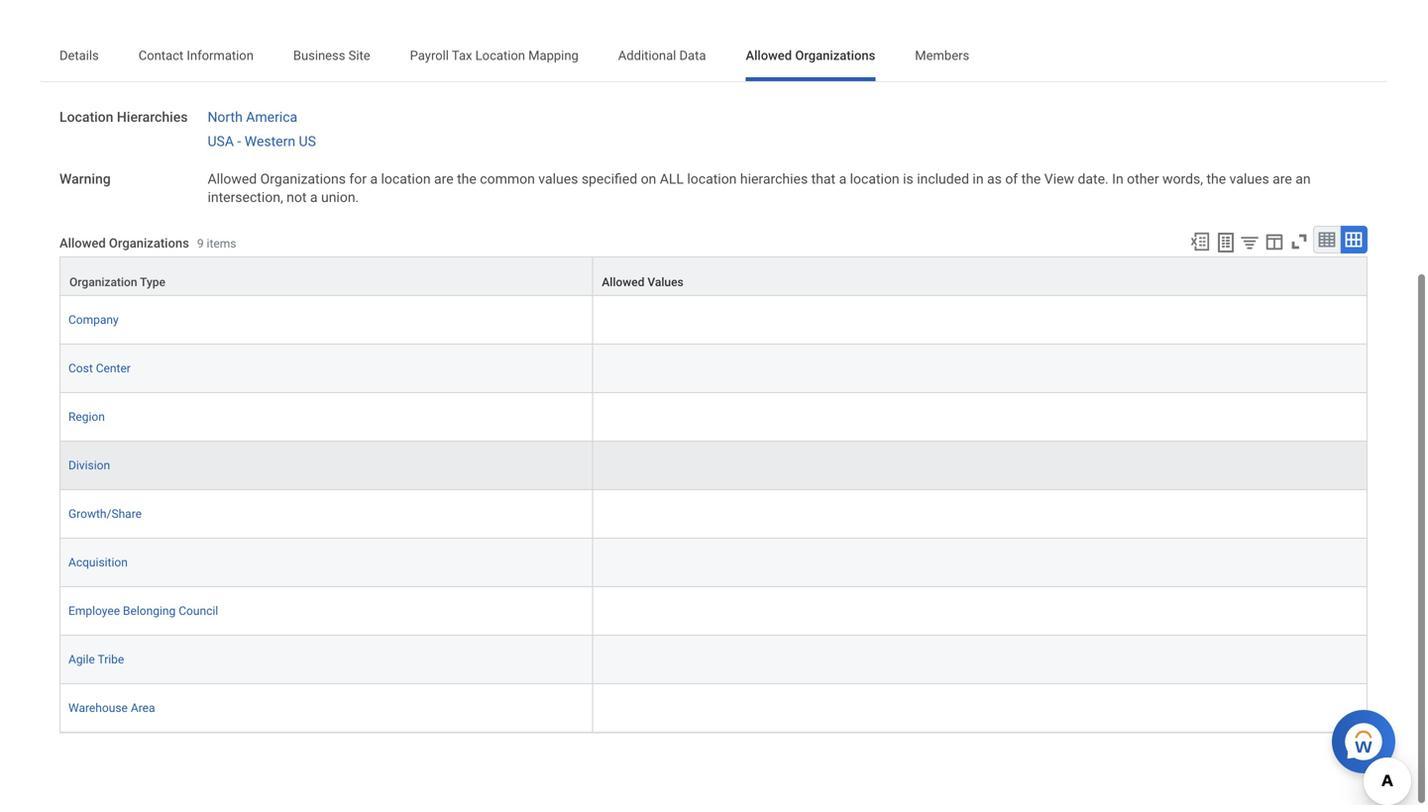 Task type: vqa. For each thing, say whether or not it's contained in the screenshot.
the Change Selection image
no



Task type: describe. For each thing, give the bounding box(es) containing it.
organization type button
[[60, 258, 592, 295]]

as
[[987, 171, 1002, 187]]

organization type
[[69, 275, 166, 289]]

north
[[208, 109, 243, 125]]

2 location from the left
[[687, 171, 737, 187]]

an
[[1296, 171, 1311, 187]]

in
[[973, 171, 984, 187]]

center
[[96, 362, 131, 376]]

cost center row
[[59, 345, 1368, 393]]

allowed organizations 9 items
[[59, 236, 236, 251]]

allowed organizations for a location are the common values specified on all location hierarchies that a location is included in as of the view date. in other words, the values are an intersection, not a union.
[[208, 171, 1314, 206]]

agile tribe row
[[59, 636, 1368, 685]]

common
[[480, 171, 535, 187]]

fullscreen image
[[1289, 231, 1310, 253]]

acquisition row
[[59, 539, 1368, 588]]

company link
[[68, 309, 119, 327]]

1 cell from the top
[[593, 296, 1368, 345]]

growth/share
[[68, 507, 142, 521]]

items selected list
[[208, 105, 348, 151]]

cell for warehouse area
[[593, 685, 1368, 733]]

data
[[680, 48, 706, 63]]

company row
[[59, 296, 1368, 345]]

values
[[648, 275, 684, 289]]

america
[[246, 109, 298, 125]]

table image
[[1317, 230, 1337, 250]]

cost
[[68, 362, 93, 376]]

organizations for allowed organizations
[[795, 48, 876, 63]]

-
[[237, 133, 241, 150]]

1 horizontal spatial a
[[370, 171, 378, 187]]

workday assistant region
[[1332, 703, 1404, 774]]

2 horizontal spatial a
[[839, 171, 847, 187]]

2 values from the left
[[1230, 171, 1269, 187]]

items
[[207, 237, 236, 251]]

export to excel image
[[1189, 231, 1211, 253]]

3 location from the left
[[850, 171, 900, 187]]

employee belonging council row
[[59, 588, 1368, 636]]

division link
[[68, 455, 110, 473]]

allowed organizations
[[746, 48, 876, 63]]

not
[[287, 189, 307, 206]]

included
[[917, 171, 969, 187]]

division
[[68, 459, 110, 473]]

2 the from the left
[[1022, 171, 1041, 187]]

tribe
[[98, 653, 124, 667]]

warehouse area row
[[59, 685, 1368, 733]]

click to view/edit grid preferences image
[[1264, 231, 1286, 253]]

hierarchies
[[117, 109, 188, 125]]

cell for cost center
[[593, 345, 1368, 393]]

usa - western us link
[[208, 129, 316, 150]]

site
[[349, 48, 370, 63]]

1 vertical spatial location
[[59, 109, 113, 125]]

tax
[[452, 48, 472, 63]]

specified
[[582, 171, 637, 187]]

0 vertical spatial location
[[475, 48, 525, 63]]

9
[[197, 237, 204, 251]]

growth/share link
[[68, 503, 142, 521]]

other
[[1127, 171, 1159, 187]]

select to filter grid data image
[[1239, 232, 1261, 253]]

date.
[[1078, 171, 1109, 187]]

region row
[[59, 393, 1368, 442]]

export to worksheets image
[[1214, 231, 1238, 255]]

payroll tax location mapping
[[410, 48, 579, 63]]

details
[[59, 48, 99, 63]]

additional data
[[618, 48, 706, 63]]

belonging
[[123, 605, 176, 618]]

employee belonging council
[[68, 605, 218, 618]]

5 cell from the top
[[593, 491, 1368, 539]]

allowed for allowed organizations 9 items
[[59, 236, 106, 251]]

council
[[179, 605, 218, 618]]

organizations for allowed organizations 9 items
[[109, 236, 189, 251]]



Task type: locate. For each thing, give the bounding box(es) containing it.
warehouse area
[[68, 702, 155, 716]]

8 cell from the top
[[593, 636, 1368, 685]]

usa
[[208, 133, 234, 150]]

business
[[293, 48, 345, 63]]

location
[[475, 48, 525, 63], [59, 109, 113, 125]]

on
[[641, 171, 656, 187]]

contact
[[139, 48, 184, 63]]

3 the from the left
[[1207, 171, 1226, 187]]

are left the an
[[1273, 171, 1292, 187]]

2 vertical spatial organizations
[[109, 236, 189, 251]]

6 cell from the top
[[593, 539, 1368, 588]]

0 horizontal spatial values
[[539, 171, 578, 187]]

0 horizontal spatial the
[[457, 171, 477, 187]]

hierarchies
[[740, 171, 808, 187]]

2 horizontal spatial the
[[1207, 171, 1226, 187]]

2 horizontal spatial location
[[850, 171, 900, 187]]

view
[[1045, 171, 1075, 187]]

organizations inside "allowed organizations for a location are the common values specified on all location hierarchies that a location is included in as of the view date. in other words, the values are an intersection, not a union."
[[260, 171, 346, 187]]

the right of
[[1022, 171, 1041, 187]]

organizations
[[795, 48, 876, 63], [260, 171, 346, 187], [109, 236, 189, 251]]

allowed inside popup button
[[602, 275, 645, 289]]

location hierarchies
[[59, 109, 188, 125]]

cell for acquisition
[[593, 539, 1368, 588]]

is
[[903, 171, 914, 187]]

cost center
[[68, 362, 131, 376]]

are left common
[[434, 171, 454, 187]]

0 horizontal spatial location
[[381, 171, 431, 187]]

allowed up organization
[[59, 236, 106, 251]]

acquisition
[[68, 556, 128, 570]]

company
[[68, 313, 119, 327]]

values
[[539, 171, 578, 187], [1230, 171, 1269, 187]]

region link
[[68, 406, 105, 424]]

a
[[370, 171, 378, 187], [839, 171, 847, 187], [310, 189, 318, 206]]

the
[[457, 171, 477, 187], [1022, 171, 1041, 187], [1207, 171, 1226, 187]]

are
[[434, 171, 454, 187], [1273, 171, 1292, 187]]

usa - western us
[[208, 133, 316, 150]]

allowed inside "allowed organizations for a location are the common values specified on all location hierarchies that a location is included in as of the view date. in other words, the values are an intersection, not a union."
[[208, 171, 257, 187]]

members
[[915, 48, 970, 63]]

western
[[245, 133, 295, 150]]

cost center link
[[68, 358, 131, 376]]

cell for employee belonging council
[[593, 588, 1368, 636]]

tab list containing details
[[40, 33, 1388, 81]]

warning
[[59, 171, 111, 187]]

1 horizontal spatial organizations
[[260, 171, 346, 187]]

intersection,
[[208, 189, 283, 206]]

us
[[299, 133, 316, 150]]

warehouse area link
[[68, 698, 155, 716]]

mapping
[[528, 48, 579, 63]]

additional
[[618, 48, 676, 63]]

allowed values button
[[593, 258, 1367, 295]]

allowed for allowed values
[[602, 275, 645, 289]]

that
[[811, 171, 836, 187]]

acquisition link
[[68, 552, 128, 570]]

employee
[[68, 605, 120, 618]]

1 horizontal spatial are
[[1273, 171, 1292, 187]]

allowed left the values
[[602, 275, 645, 289]]

a right that
[[839, 171, 847, 187]]

0 horizontal spatial location
[[59, 109, 113, 125]]

allowed for allowed organizations
[[746, 48, 792, 63]]

2 cell from the top
[[593, 345, 1368, 393]]

1 location from the left
[[381, 171, 431, 187]]

allowed values
[[602, 275, 684, 289]]

2 horizontal spatial organizations
[[795, 48, 876, 63]]

3 cell from the top
[[593, 393, 1368, 442]]

0 vertical spatial organizations
[[795, 48, 876, 63]]

allowed
[[746, 48, 792, 63], [208, 171, 257, 187], [59, 236, 106, 251], [602, 275, 645, 289]]

organizations for allowed organizations for a location are the common values specified on all location hierarchies that a location is included in as of the view date. in other words, the values are an intersection, not a union.
[[260, 171, 346, 187]]

north america link
[[208, 105, 298, 125]]

of
[[1005, 171, 1018, 187]]

location right tax
[[475, 48, 525, 63]]

type
[[140, 275, 166, 289]]

in
[[1112, 171, 1124, 187]]

for
[[349, 171, 367, 187]]

9 cell from the top
[[593, 685, 1368, 733]]

allowed right data
[[746, 48, 792, 63]]

cell for agile tribe
[[593, 636, 1368, 685]]

organization
[[69, 275, 137, 289]]

values left the an
[[1230, 171, 1269, 187]]

agile tribe
[[68, 653, 124, 667]]

growth/share row
[[59, 491, 1368, 539]]

allowed for allowed organizations for a location are the common values specified on all location hierarchies that a location is included in as of the view date. in other words, the values are an intersection, not a union.
[[208, 171, 257, 187]]

agile tribe link
[[68, 649, 124, 667]]

1 values from the left
[[539, 171, 578, 187]]

business site
[[293, 48, 370, 63]]

words,
[[1163, 171, 1203, 187]]

expand table image
[[1344, 230, 1364, 250]]

union.
[[321, 189, 359, 206]]

1 horizontal spatial location
[[687, 171, 737, 187]]

employee belonging council link
[[68, 601, 218, 618]]

1 horizontal spatial location
[[475, 48, 525, 63]]

information
[[187, 48, 254, 63]]

payroll
[[410, 48, 449, 63]]

warehouse
[[68, 702, 128, 716]]

agile
[[68, 653, 95, 667]]

1 horizontal spatial the
[[1022, 171, 1041, 187]]

all
[[660, 171, 684, 187]]

7 cell from the top
[[593, 588, 1368, 636]]

0 horizontal spatial a
[[310, 189, 318, 206]]

area
[[131, 702, 155, 716]]

north america
[[208, 109, 298, 125]]

location right all
[[687, 171, 737, 187]]

row containing organization type
[[59, 257, 1368, 296]]

warning element
[[208, 159, 1365, 207]]

division row
[[59, 442, 1368, 491]]

1 vertical spatial organizations
[[260, 171, 346, 187]]

0 horizontal spatial organizations
[[109, 236, 189, 251]]

cell
[[593, 296, 1368, 345], [593, 345, 1368, 393], [593, 393, 1368, 442], [593, 442, 1368, 491], [593, 491, 1368, 539], [593, 539, 1368, 588], [593, 588, 1368, 636], [593, 636, 1368, 685], [593, 685, 1368, 733]]

2 are from the left
[[1273, 171, 1292, 187]]

cell for region
[[593, 393, 1368, 442]]

a right not
[[310, 189, 318, 206]]

a right 'for'
[[370, 171, 378, 187]]

row
[[59, 257, 1368, 296]]

1 are from the left
[[434, 171, 454, 187]]

toolbar
[[1181, 226, 1368, 257]]

location left 'is'
[[850, 171, 900, 187]]

location
[[381, 171, 431, 187], [687, 171, 737, 187], [850, 171, 900, 187]]

values right common
[[539, 171, 578, 187]]

region
[[68, 410, 105, 424]]

location right 'for'
[[381, 171, 431, 187]]

allowed up intersection,
[[208, 171, 257, 187]]

1 the from the left
[[457, 171, 477, 187]]

location up warning
[[59, 109, 113, 125]]

tab list
[[40, 33, 1388, 81]]

0 horizontal spatial are
[[434, 171, 454, 187]]

contact information
[[139, 48, 254, 63]]

the right words,
[[1207, 171, 1226, 187]]

4 cell from the top
[[593, 442, 1368, 491]]

1 horizontal spatial values
[[1230, 171, 1269, 187]]

the left common
[[457, 171, 477, 187]]



